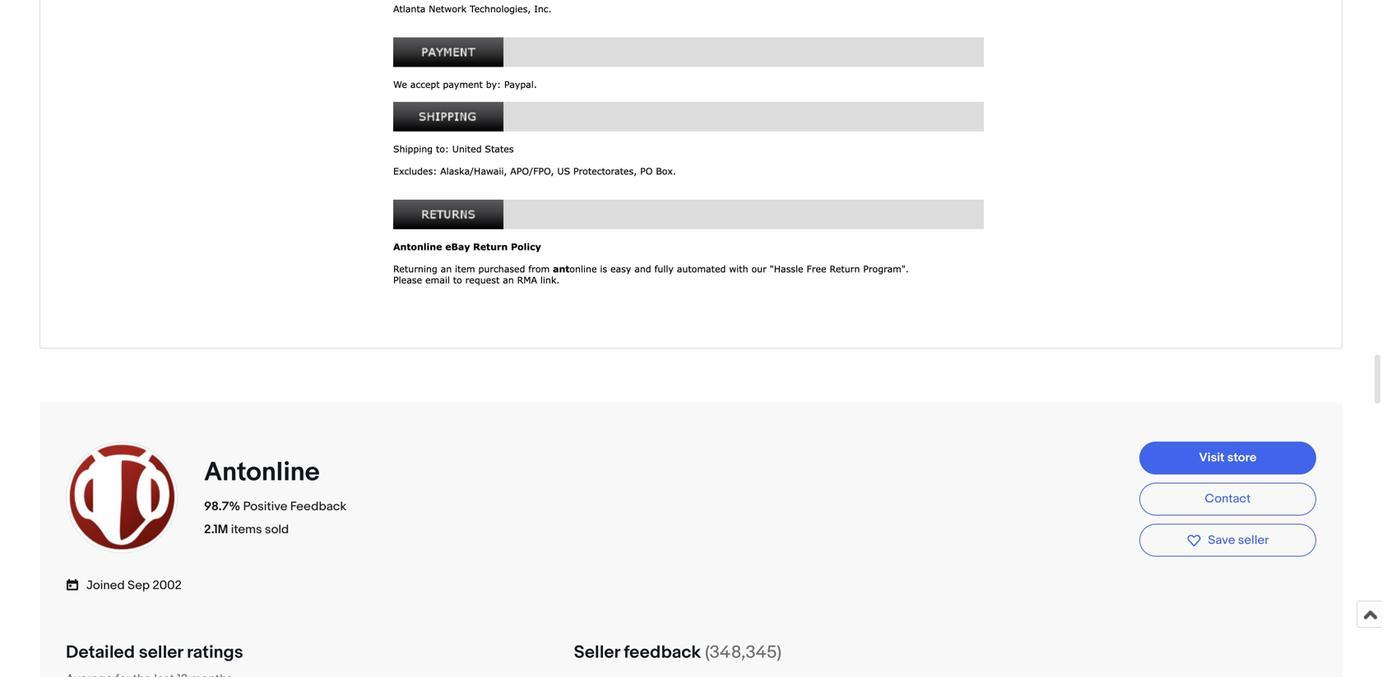Task type: vqa. For each thing, say whether or not it's contained in the screenshot.
antonline image
yes



Task type: describe. For each thing, give the bounding box(es) containing it.
(348,345)
[[705, 643, 782, 664]]

antonline link
[[204, 457, 326, 489]]

sep
[[128, 579, 150, 594]]

joined
[[86, 579, 125, 594]]

2.1m
[[204, 523, 228, 538]]

contact link
[[1140, 483, 1316, 516]]

seller feedback (348,345)
[[574, 643, 782, 664]]

feedback
[[290, 500, 347, 515]]

positive
[[243, 500, 287, 515]]

seller for save
[[1238, 534, 1269, 548]]

ratings
[[187, 643, 243, 664]]

detailed seller ratings
[[66, 643, 243, 664]]

contact
[[1205, 492, 1251, 507]]

2002
[[153, 579, 182, 594]]

sold
[[265, 523, 289, 538]]

text__icon wrapper image
[[66, 577, 86, 593]]



Task type: locate. For each thing, give the bounding box(es) containing it.
seller left ratings
[[139, 643, 183, 664]]

save
[[1208, 534, 1235, 548]]

visit store
[[1199, 451, 1257, 466]]

seller inside save seller "button"
[[1238, 534, 1269, 548]]

feedback
[[624, 643, 701, 664]]

visit
[[1199, 451, 1225, 466]]

save seller button
[[1140, 524, 1316, 558]]

1 horizontal spatial seller
[[1238, 534, 1269, 548]]

seller
[[1238, 534, 1269, 548], [139, 643, 183, 664]]

items
[[231, 523, 262, 538]]

seller for detailed
[[139, 643, 183, 664]]

0 horizontal spatial seller
[[139, 643, 183, 664]]

joined sep 2002
[[86, 579, 182, 594]]

antonline image
[[64, 441, 179, 556]]

98.7% positive feedback
[[204, 500, 347, 515]]

seller
[[574, 643, 620, 664]]

seller right the "save"
[[1238, 534, 1269, 548]]

2.1m items sold
[[204, 523, 289, 538]]

detailed
[[66, 643, 135, 664]]

store
[[1227, 451, 1257, 466]]

98.7%
[[204, 500, 240, 515]]

1 vertical spatial seller
[[139, 643, 183, 664]]

antonline
[[204, 457, 320, 489]]

0 vertical spatial seller
[[1238, 534, 1269, 548]]

visit store link
[[1140, 442, 1316, 475]]

save seller
[[1208, 534, 1269, 548]]



